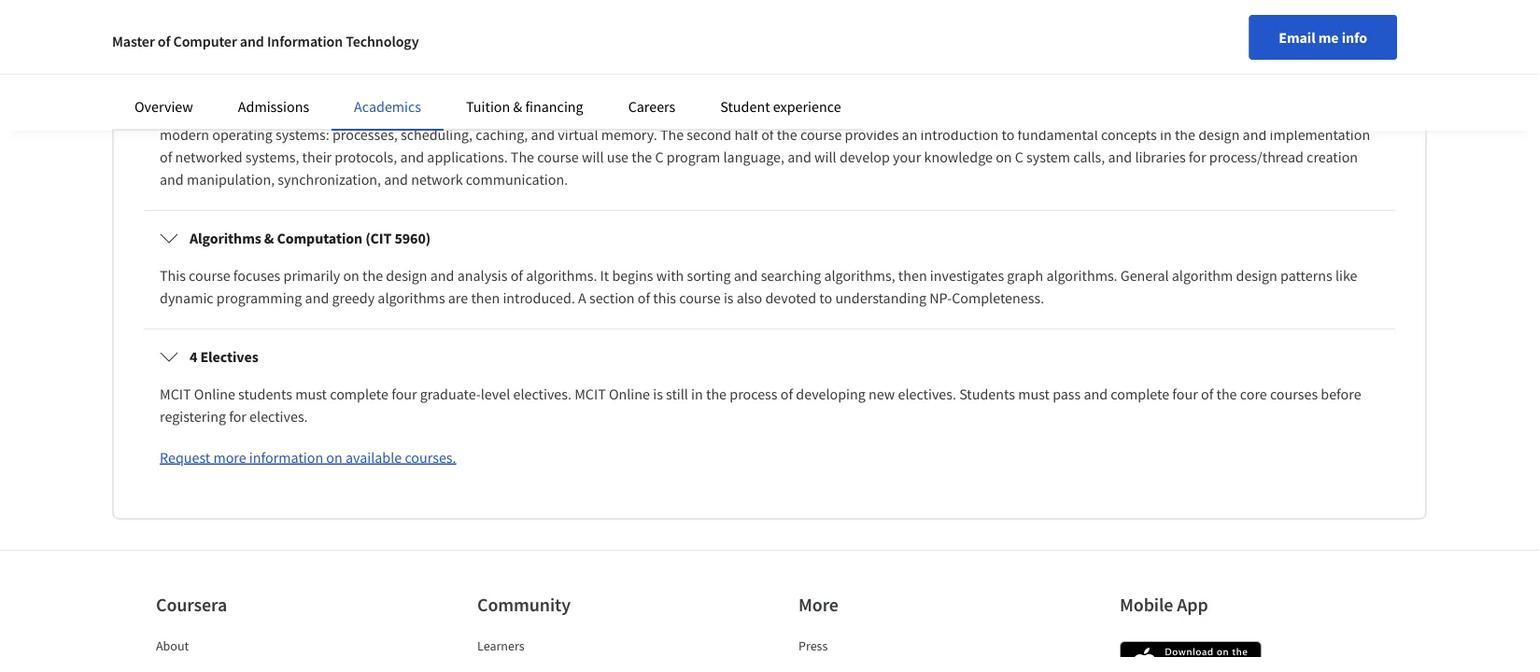 Task type: describe. For each thing, give the bounding box(es) containing it.
0 vertical spatial then
[[898, 267, 927, 285]]

of up "calls,"
[[1080, 103, 1093, 122]]

1 introduces from the left
[[431, 103, 498, 122]]

0 vertical spatial half
[[1053, 103, 1077, 122]]

design left the patterns
[[1236, 267, 1278, 285]]

np-
[[930, 289, 952, 308]]

overview link
[[135, 97, 193, 116]]

financing
[[525, 97, 583, 116]]

on inside this course is a continuation of cit 593 and introduces students to fundamental concepts in computing systems. divided into two parts, the first half of the course introduces important concepts in modern operating systems: processes, scheduling, caching, and virtual memory. the second half of the course provides an introduction to fundamental concepts in the design and implementation of networked systems, their protocols, and applications. the course will use the c program language, and will develop your knowledge on c system calls, and libraries for process/thread creation and manipulation, synchronization, and network communication.
[[996, 148, 1012, 167]]

learners link
[[477, 638, 525, 655]]

of right process
[[781, 385, 793, 404]]

and down scheduling,
[[400, 148, 424, 167]]

creation
[[1307, 148, 1358, 167]]

knowledge
[[924, 148, 993, 167]]

request more information on available courses.
[[160, 449, 456, 468]]

(cit for 5960)
[[365, 229, 392, 248]]

student
[[720, 97, 770, 116]]

algorithms & computation (cit 5960)
[[190, 229, 431, 248]]

and up are
[[430, 267, 454, 285]]

divided
[[859, 103, 906, 122]]

algorithm
[[1172, 267, 1233, 285]]

process
[[730, 385, 778, 404]]

experience
[[773, 97, 841, 116]]

implementation
[[1270, 126, 1370, 144]]

mobile app
[[1120, 594, 1208, 617]]

and up 'systems'
[[240, 32, 264, 50]]

and down financing
[[531, 126, 555, 144]]

registering
[[160, 408, 226, 426]]

networked
[[175, 148, 242, 167]]

for inside this course is a continuation of cit 593 and introduces students to fundamental concepts in computing systems. divided into two parts, the first half of the course introduces important concepts in modern operating systems: processes, scheduling, caching, and virtual memory. the second half of the course provides an introduction to fundamental concepts in the design and implementation of networked systems, their protocols, and applications. the course will use the c program language, and will develop your knowledge on c system calls, and libraries for process/thread creation and manipulation, synchronization, and network communication.
[[1189, 148, 1206, 167]]

first
[[1026, 103, 1050, 122]]

this
[[653, 289, 676, 308]]

the left process
[[706, 385, 727, 404]]

master of computer and information technology
[[112, 32, 419, 50]]

it
[[600, 267, 609, 285]]

mobile
[[1120, 594, 1174, 617]]

me
[[1319, 28, 1339, 47]]

1 horizontal spatial concepts
[[1101, 126, 1157, 144]]

request
[[160, 449, 210, 468]]

2 complete from the left
[[1111, 385, 1170, 404]]

course up dynamic
[[189, 267, 230, 285]]

593
[[379, 103, 401, 122]]

their
[[302, 148, 332, 167]]

information
[[249, 449, 323, 468]]

of down computing
[[761, 126, 774, 144]]

of down modern
[[160, 148, 172, 167]]

technology
[[346, 32, 419, 50]]

press link
[[799, 638, 828, 655]]

are
[[448, 289, 468, 308]]

operating
[[212, 126, 273, 144]]

language,
[[723, 148, 785, 167]]

in up implementation
[[1358, 103, 1370, 122]]

community
[[477, 594, 571, 617]]

computation
[[277, 229, 363, 248]]

2 must from the left
[[1018, 385, 1050, 404]]

begins
[[612, 267, 653, 285]]

1 four from the left
[[392, 385, 417, 404]]

computing
[[731, 103, 799, 122]]

careers link
[[628, 97, 676, 116]]

systems:
[[276, 126, 329, 144]]

completeness.
[[952, 289, 1044, 308]]

electives
[[200, 348, 258, 367]]

tuition & financing link
[[466, 97, 583, 116]]

admissions link
[[238, 97, 309, 116]]

available
[[346, 449, 402, 468]]

and right 593
[[404, 103, 428, 122]]

applications.
[[427, 148, 508, 167]]

important
[[1233, 103, 1296, 122]]

the up "calls,"
[[1096, 103, 1116, 122]]

1 horizontal spatial the
[[660, 126, 684, 144]]

is inside mcit online students must complete four graduate-level electives. mcit online is still in the process of developing new electives. students must pass and complete four of the core courses before registering for electives.
[[653, 385, 663, 404]]

of left this
[[638, 289, 650, 308]]

level
[[481, 385, 510, 404]]

memory.
[[601, 126, 657, 144]]

pass
[[1053, 385, 1081, 404]]

design up algorithms
[[386, 267, 427, 285]]

this for this course is a continuation of cit 593 and introduces students to fundamental concepts in computing systems. divided into two parts, the first half of the course introduces important concepts in modern operating systems: processes, scheduling, caching, and virtual memory. the second half of the course provides an introduction to fundamental concepts in the design and implementation of networked systems, their protocols, and applications. the course will use the c program language, and will develop your knowledge on c system calls, and libraries for process/thread creation and manipulation, synchronization, and network communication.
[[160, 103, 186, 122]]

1 c from the left
[[655, 148, 664, 167]]

general
[[1121, 267, 1169, 285]]

analysis
[[457, 267, 508, 285]]

the right use
[[632, 148, 652, 167]]

2 algorithms. from the left
[[1047, 267, 1118, 285]]

in up second
[[716, 103, 728, 122]]

algorithms & computation (cit 5960) button
[[145, 213, 1395, 265]]

cit
[[355, 103, 376, 122]]

students inside this course is a continuation of cit 593 and introduces students to fundamental concepts in computing systems. divided into two parts, the first half of the course introduces important concepts in modern operating systems: processes, scheduling, caching, and virtual memory. the second half of the course provides an introduction to fundamental concepts in the design and implementation of networked systems, their protocols, and applications. the course will use the c program language, and will develop your knowledge on c system calls, and libraries for process/thread creation and manipulation, synchronization, and network communication.
[[501, 103, 555, 122]]

course down the sorting
[[679, 289, 721, 308]]

0 horizontal spatial electives.
[[249, 408, 308, 426]]

academics link
[[354, 97, 421, 116]]

1 vertical spatial to
[[1002, 126, 1015, 144]]

more
[[213, 449, 246, 468]]

learners
[[477, 638, 525, 655]]

investigates
[[930, 267, 1004, 285]]

student experience link
[[720, 97, 841, 116]]

academics
[[354, 97, 421, 116]]

caching,
[[476, 126, 528, 144]]

5960)
[[395, 229, 431, 248]]

of right master
[[158, 32, 170, 50]]

course up modern
[[189, 103, 230, 122]]

of left cit
[[340, 103, 352, 122]]

for inside mcit online students must complete four graduate-level electives. mcit online is still in the process of developing new electives. students must pass and complete four of the core courses before registering for electives.
[[229, 408, 247, 426]]

dynamic
[[160, 289, 214, 308]]

2 horizontal spatial concepts
[[1299, 103, 1355, 122]]

in up libraries
[[1160, 126, 1172, 144]]

about
[[156, 638, 189, 655]]

students inside mcit online students must complete four graduate-level electives. mcit online is still in the process of developing new electives. students must pass and complete four of the core courses before registering for electives.
[[238, 385, 292, 404]]

of up 'introduced.'
[[511, 267, 523, 285]]

new
[[869, 385, 895, 404]]

tuition & financing
[[466, 97, 583, 116]]

the left core in the bottom right of the page
[[1217, 385, 1237, 404]]

patterns
[[1281, 267, 1333, 285]]

algorithms
[[378, 289, 445, 308]]

& for tuition
[[513, 97, 522, 116]]

also
[[737, 289, 762, 308]]

is inside this course is a continuation of cit 593 and introduces students to fundamental concepts in computing systems. divided into two parts, the first half of the course introduces important concepts in modern operating systems: processes, scheduling, caching, and virtual memory. the second half of the course provides an introduction to fundamental concepts in the design and implementation of networked systems, their protocols, and applications. the course will use the c program language, and will develop your knowledge on c system calls, and libraries for process/thread creation and manipulation, synchronization, and network communication.
[[233, 103, 243, 122]]

focuses
[[233, 267, 281, 285]]

0 horizontal spatial to
[[558, 103, 571, 122]]

0 horizontal spatial half
[[735, 126, 758, 144]]

0 horizontal spatial on
[[326, 449, 343, 468]]

a
[[246, 103, 254, 122]]

admissions
[[238, 97, 309, 116]]

1 vertical spatial fundamental
[[1018, 126, 1098, 144]]

two
[[937, 103, 961, 122]]



Task type: vqa. For each thing, say whether or not it's contained in the screenshot.
the Students
yes



Task type: locate. For each thing, give the bounding box(es) containing it.
electives. up information
[[249, 408, 308, 426]]

press
[[799, 638, 828, 655]]

0 vertical spatial computer
[[173, 32, 237, 50]]

complete
[[330, 385, 389, 404], [1111, 385, 1170, 404]]

1 vertical spatial the
[[511, 148, 534, 167]]

1 will from the left
[[582, 148, 604, 167]]

provides
[[845, 126, 899, 144]]

student experience
[[720, 97, 841, 116]]

about link
[[156, 638, 189, 655]]

1 mcit from the left
[[160, 385, 191, 404]]

1 horizontal spatial on
[[343, 267, 360, 285]]

then up understanding
[[898, 267, 927, 285]]

1 online from the left
[[194, 385, 235, 404]]

0 horizontal spatial then
[[471, 289, 500, 308]]

and inside mcit online students must complete four graduate-level electives. mcit online is still in the process of developing new electives. students must pass and complete four of the core courses before registering for electives.
[[1084, 385, 1108, 404]]

developing
[[796, 385, 866, 404]]

0 vertical spatial fundamental
[[574, 103, 654, 122]]

students down electives
[[238, 385, 292, 404]]

0 horizontal spatial must
[[295, 385, 327, 404]]

section
[[589, 289, 635, 308]]

computer systems programming (cit 5950) button
[[145, 49, 1395, 101]]

computer right master
[[173, 32, 237, 50]]

1 horizontal spatial must
[[1018, 385, 1050, 404]]

complete up the available
[[330, 385, 389, 404]]

0 vertical spatial the
[[660, 126, 684, 144]]

0 horizontal spatial fundamental
[[574, 103, 654, 122]]

computer
[[173, 32, 237, 50], [190, 66, 255, 85]]

0 horizontal spatial will
[[582, 148, 604, 167]]

0 horizontal spatial algorithms.
[[526, 267, 597, 285]]

on inside this course focuses primarily on the design and analysis of algorithms. it begins with sorting and searching algorithms, then investigates graph algorithms. general algorithm design patterns like dynamic programming and greedy algorithms are then introduced. a section of this course is also devoted to understanding np-completeness.
[[343, 267, 360, 285]]

0 horizontal spatial &
[[264, 229, 274, 248]]

email
[[1279, 28, 1316, 47]]

5950)
[[437, 66, 473, 85]]

0 horizontal spatial concepts
[[657, 103, 713, 122]]

0 horizontal spatial c
[[655, 148, 664, 167]]

students up caching, at the top left
[[501, 103, 555, 122]]

overview
[[135, 97, 193, 116]]

is left a
[[233, 103, 243, 122]]

and right "calls,"
[[1108, 148, 1132, 167]]

0 vertical spatial on
[[996, 148, 1012, 167]]

0 vertical spatial to
[[558, 103, 571, 122]]

1 horizontal spatial four
[[1173, 385, 1198, 404]]

to
[[558, 103, 571, 122], [1002, 126, 1015, 144], [820, 289, 832, 308]]

(cit inside dropdown button
[[365, 229, 392, 248]]

calls,
[[1073, 148, 1105, 167]]

in inside mcit online students must complete four graduate-level electives. mcit online is still in the process of developing new electives. students must pass and complete four of the core courses before registering for electives.
[[691, 385, 703, 404]]

programming
[[217, 289, 302, 308]]

processes,
[[332, 126, 398, 144]]

of left core in the bottom right of the page
[[1201, 385, 1214, 404]]

2 this from the top
[[160, 267, 186, 285]]

4
[[190, 348, 197, 367]]

1 vertical spatial for
[[229, 408, 247, 426]]

4 electives
[[190, 348, 258, 367]]

fundamental up system on the right top of page
[[1018, 126, 1098, 144]]

0 horizontal spatial four
[[392, 385, 417, 404]]

1 vertical spatial computer
[[190, 66, 255, 85]]

1 horizontal spatial online
[[609, 385, 650, 404]]

1 horizontal spatial c
[[1015, 148, 1024, 167]]

on left the available
[[326, 449, 343, 468]]

on left system on the right top of page
[[996, 148, 1012, 167]]

the left first
[[1003, 103, 1023, 122]]

electives.
[[513, 385, 572, 404], [898, 385, 956, 404], [249, 408, 308, 426]]

0 vertical spatial is
[[233, 103, 243, 122]]

1 vertical spatial half
[[735, 126, 758, 144]]

introduction
[[921, 126, 999, 144]]

0 horizontal spatial students
[[238, 385, 292, 404]]

four left core in the bottom right of the page
[[1173, 385, 1198, 404]]

0 horizontal spatial the
[[511, 148, 534, 167]]

understanding
[[835, 289, 927, 308]]

electives. right the new on the right bottom of the page
[[898, 385, 956, 404]]

concepts up libraries
[[1101, 126, 1157, 144]]

1 vertical spatial (cit
[[365, 229, 392, 248]]

and down protocols,
[[384, 171, 408, 189]]

to right devoted
[[820, 289, 832, 308]]

parts,
[[964, 103, 1000, 122]]

0 horizontal spatial mcit
[[160, 385, 191, 404]]

this up dynamic
[[160, 267, 186, 285]]

more
[[799, 594, 839, 617]]

courses.
[[405, 449, 456, 468]]

1 vertical spatial &
[[264, 229, 274, 248]]

must up request more information on available courses.
[[295, 385, 327, 404]]

primarily
[[283, 267, 340, 285]]

1 horizontal spatial for
[[1189, 148, 1206, 167]]

for
[[1189, 148, 1206, 167], [229, 408, 247, 426]]

this for this course focuses primarily on the design and analysis of algorithms. it begins with sorting and searching algorithms, then investigates graph algorithms. general algorithm design patterns like dynamic programming and greedy algorithms are then introduced. a section of this course is also devoted to understanding np-completeness.
[[160, 267, 186, 285]]

with
[[656, 267, 684, 285]]

1 this from the top
[[160, 103, 186, 122]]

1 vertical spatial is
[[724, 289, 734, 308]]

students
[[959, 385, 1015, 404]]

request more information on available courses. link
[[160, 449, 456, 468]]

computer up a
[[190, 66, 255, 85]]

will left use
[[582, 148, 604, 167]]

introduced.
[[503, 289, 575, 308]]

must left pass
[[1018, 385, 1050, 404]]

1 vertical spatial students
[[238, 385, 292, 404]]

concepts up second
[[657, 103, 713, 122]]

1 horizontal spatial to
[[820, 289, 832, 308]]

algorithms. up the a
[[526, 267, 597, 285]]

online
[[194, 385, 235, 404], [609, 385, 650, 404]]

0 horizontal spatial is
[[233, 103, 243, 122]]

mcit up registering on the left
[[160, 385, 191, 404]]

0 horizontal spatial complete
[[330, 385, 389, 404]]

is left also
[[724, 289, 734, 308]]

and
[[240, 32, 264, 50], [404, 103, 428, 122], [531, 126, 555, 144], [1243, 126, 1267, 144], [400, 148, 424, 167], [788, 148, 812, 167], [1108, 148, 1132, 167], [160, 171, 184, 189], [384, 171, 408, 189], [430, 267, 454, 285], [734, 267, 758, 285], [305, 289, 329, 308], [1084, 385, 1108, 404]]

the up greedy
[[362, 267, 383, 285]]

1 horizontal spatial introduces
[[1164, 103, 1230, 122]]

0 vertical spatial (cit
[[408, 66, 434, 85]]

design
[[1199, 126, 1240, 144], [386, 267, 427, 285], [1236, 267, 1278, 285]]

1 horizontal spatial fundamental
[[1018, 126, 1098, 144]]

and up process/thread
[[1243, 126, 1267, 144]]

1 horizontal spatial students
[[501, 103, 555, 122]]

is left 'still'
[[653, 385, 663, 404]]

sorting
[[687, 267, 731, 285]]

libraries
[[1135, 148, 1186, 167]]

and down primarily on the left of page
[[305, 289, 329, 308]]

2 mcit from the left
[[575, 385, 606, 404]]

and down networked
[[160, 171, 184, 189]]

0 horizontal spatial online
[[194, 385, 235, 404]]

this course focuses primarily on the design and analysis of algorithms. it begins with sorting and searching algorithms, then investigates graph algorithms. general algorithm design patterns like dynamic programming and greedy algorithms are then introduced. a section of this course is also devoted to understanding np-completeness.
[[160, 267, 1358, 308]]

1 horizontal spatial mcit
[[575, 385, 606, 404]]

is inside this course focuses primarily on the design and analysis of algorithms. it begins with sorting and searching algorithms, then investigates graph algorithms. general algorithm design patterns like dynamic programming and greedy algorithms are then introduced. a section of this course is also devoted to understanding np-completeness.
[[724, 289, 734, 308]]

for right libraries
[[1189, 148, 1206, 167]]

introduces up scheduling,
[[431, 103, 498, 122]]

2 c from the left
[[1015, 148, 1024, 167]]

for up more on the bottom left of page
[[229, 408, 247, 426]]

careers
[[628, 97, 676, 116]]

master
[[112, 32, 155, 50]]

network
[[411, 171, 463, 189]]

2 vertical spatial to
[[820, 289, 832, 308]]

1 horizontal spatial (cit
[[408, 66, 434, 85]]

second
[[687, 126, 732, 144]]

system
[[1027, 148, 1071, 167]]

and right language,
[[788, 148, 812, 167]]

algorithms.
[[526, 267, 597, 285], [1047, 267, 1118, 285]]

computer inside dropdown button
[[190, 66, 255, 85]]

mcit left 'still'
[[575, 385, 606, 404]]

this up modern
[[160, 103, 186, 122]]

2 horizontal spatial electives.
[[898, 385, 956, 404]]

of
[[158, 32, 170, 50], [340, 103, 352, 122], [1080, 103, 1093, 122], [761, 126, 774, 144], [160, 148, 172, 167], [511, 267, 523, 285], [638, 289, 650, 308], [781, 385, 793, 404], [1201, 385, 1214, 404]]

course down systems.
[[800, 126, 842, 144]]

the up communication.
[[511, 148, 534, 167]]

on up greedy
[[343, 267, 360, 285]]

0 vertical spatial for
[[1189, 148, 1206, 167]]

in
[[716, 103, 728, 122], [1358, 103, 1370, 122], [1160, 126, 1172, 144], [691, 385, 703, 404]]

information
[[267, 32, 343, 50]]

an
[[902, 126, 918, 144]]

1 horizontal spatial will
[[815, 148, 837, 167]]

c left program
[[655, 148, 664, 167]]

1 horizontal spatial &
[[513, 97, 522, 116]]

fundamental
[[574, 103, 654, 122], [1018, 126, 1098, 144]]

design up process/thread
[[1199, 126, 1240, 144]]

four
[[392, 385, 417, 404], [1173, 385, 1198, 404]]

1 vertical spatial then
[[471, 289, 500, 308]]

1 must from the left
[[295, 385, 327, 404]]

2 introduces from the left
[[1164, 103, 1230, 122]]

course up libraries
[[1119, 103, 1161, 122]]

and up also
[[734, 267, 758, 285]]

2 four from the left
[[1173, 385, 1198, 404]]

will left develop
[[815, 148, 837, 167]]

modern
[[160, 126, 209, 144]]

scheduling,
[[401, 126, 473, 144]]

tuition
[[466, 97, 510, 116]]

2 horizontal spatial is
[[724, 289, 734, 308]]

download on the app store image
[[1120, 642, 1262, 658]]

2 will from the left
[[815, 148, 837, 167]]

1 horizontal spatial half
[[1053, 103, 1077, 122]]

1 horizontal spatial then
[[898, 267, 927, 285]]

on
[[996, 148, 1012, 167], [343, 267, 360, 285], [326, 449, 343, 468]]

protocols,
[[335, 148, 397, 167]]

0 vertical spatial students
[[501, 103, 555, 122]]

2 horizontal spatial to
[[1002, 126, 1015, 144]]

1 vertical spatial on
[[343, 267, 360, 285]]

1 algorithms. from the left
[[526, 267, 597, 285]]

course
[[189, 103, 230, 122], [1119, 103, 1161, 122], [800, 126, 842, 144], [537, 148, 579, 167], [189, 267, 230, 285], [679, 289, 721, 308]]

devoted
[[765, 289, 817, 308]]

develop
[[840, 148, 890, 167]]

systems.
[[802, 103, 856, 122]]

email me info
[[1279, 28, 1367, 47]]

info
[[1342, 28, 1367, 47]]

2 vertical spatial is
[[653, 385, 663, 404]]

design inside this course is a continuation of cit 593 and introduces students to fundamental concepts in computing systems. divided into two parts, the first half of the course introduces important concepts in modern operating systems: processes, scheduling, caching, and virtual memory. the second half of the course provides an introduction to fundamental concepts in the design and implementation of networked systems, their protocols, and applications. the course will use the c program language, and will develop your knowledge on c system calls, and libraries for process/thread creation and manipulation, synchronization, and network communication.
[[1199, 126, 1240, 144]]

2 vertical spatial on
[[326, 449, 343, 468]]

programming
[[315, 66, 405, 85]]

students
[[501, 103, 555, 122], [238, 385, 292, 404]]

program
[[667, 148, 720, 167]]

the up program
[[660, 126, 684, 144]]

1 horizontal spatial algorithms.
[[1047, 267, 1118, 285]]

0 vertical spatial &
[[513, 97, 522, 116]]

fundamental up the memory.
[[574, 103, 654, 122]]

0 horizontal spatial (cit
[[365, 229, 392, 248]]

electives. right level
[[513, 385, 572, 404]]

the
[[660, 126, 684, 144], [511, 148, 534, 167]]

0 horizontal spatial for
[[229, 408, 247, 426]]

then down analysis
[[471, 289, 500, 308]]

concepts up implementation
[[1299, 103, 1355, 122]]

and right pass
[[1084, 385, 1108, 404]]

(cit for 5950)
[[408, 66, 434, 85]]

this inside this course is a continuation of cit 593 and introduces students to fundamental concepts in computing systems. divided into two parts, the first half of the course introduces important concepts in modern operating systems: processes, scheduling, caching, and virtual memory. the second half of the course provides an introduction to fundamental concepts in the design and implementation of networked systems, their protocols, and applications. the course will use the c program language, and will develop your knowledge on c system calls, and libraries for process/thread creation and manipulation, synchronization, and network communication.
[[160, 103, 186, 122]]

& for algorithms
[[264, 229, 274, 248]]

algorithms. right "graph"
[[1047, 267, 1118, 285]]

half up language,
[[735, 126, 758, 144]]

1 horizontal spatial complete
[[1111, 385, 1170, 404]]

half
[[1053, 103, 1077, 122], [735, 126, 758, 144]]

into
[[909, 103, 934, 122]]

online left 'still'
[[609, 385, 650, 404]]

& up focuses
[[264, 229, 274, 248]]

1 complete from the left
[[330, 385, 389, 404]]

synchronization,
[[278, 171, 381, 189]]

0 horizontal spatial introduces
[[431, 103, 498, 122]]

the inside this course focuses primarily on the design and analysis of algorithms. it begins with sorting and searching algorithms, then investigates graph algorithms. general algorithm design patterns like dynamic programming and greedy algorithms are then introduced. a section of this course is also devoted to understanding np-completeness.
[[362, 267, 383, 285]]

(cit inside dropdown button
[[408, 66, 434, 85]]

app
[[1177, 594, 1208, 617]]

1 horizontal spatial electives.
[[513, 385, 572, 404]]

a
[[578, 289, 586, 308]]

(cit
[[408, 66, 434, 85], [365, 229, 392, 248]]

to right introduction in the top right of the page
[[1002, 126, 1015, 144]]

(cit left 5950)
[[408, 66, 434, 85]]

introduces up libraries
[[1164, 103, 1230, 122]]

& right tuition
[[513, 97, 522, 116]]

continuation
[[257, 103, 337, 122]]

to inside this course focuses primarily on the design and analysis of algorithms. it begins with sorting and searching algorithms, then investigates graph algorithms. general algorithm design patterns like dynamic programming and greedy algorithms are then introduced. a section of this course is also devoted to understanding np-completeness.
[[820, 289, 832, 308]]

online up registering on the left
[[194, 385, 235, 404]]

2 online from the left
[[609, 385, 650, 404]]

manipulation,
[[187, 171, 275, 189]]

systems
[[258, 66, 312, 85]]

in right 'still'
[[691, 385, 703, 404]]

half right first
[[1053, 103, 1077, 122]]

1 vertical spatial this
[[160, 267, 186, 285]]

(cit left the 5960)
[[365, 229, 392, 248]]

the up libraries
[[1175, 126, 1196, 144]]

course down virtual
[[537, 148, 579, 167]]

to up virtual
[[558, 103, 571, 122]]

complete right pass
[[1111, 385, 1170, 404]]

concepts
[[657, 103, 713, 122], [1299, 103, 1355, 122], [1101, 126, 1157, 144]]

0 vertical spatial this
[[160, 103, 186, 122]]

the down student experience link
[[777, 126, 797, 144]]

1 horizontal spatial is
[[653, 385, 663, 404]]

this inside this course focuses primarily on the design and analysis of algorithms. it begins with sorting and searching algorithms, then investigates graph algorithms. general algorithm design patterns like dynamic programming and greedy algorithms are then introduced. a section of this course is also devoted to understanding np-completeness.
[[160, 267, 186, 285]]

c left system on the right top of page
[[1015, 148, 1024, 167]]

four left graduate- on the bottom of page
[[392, 385, 417, 404]]

& inside algorithms & computation (cit 5960) dropdown button
[[264, 229, 274, 248]]

2 horizontal spatial on
[[996, 148, 1012, 167]]



